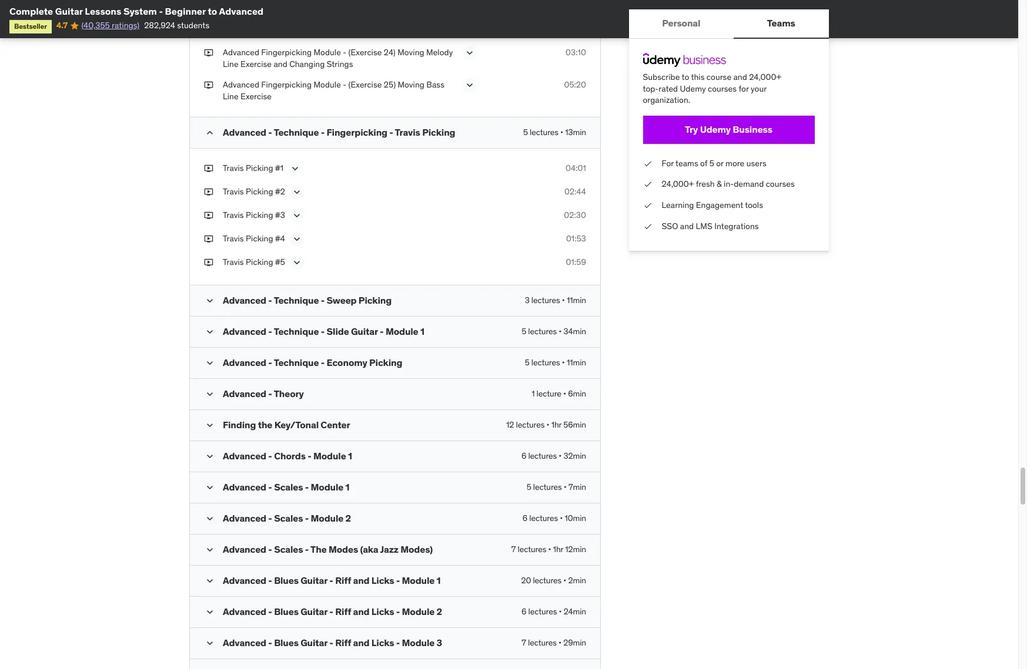 Task type: locate. For each thing, give the bounding box(es) containing it.
advanced - technique - economy picking
[[223, 357, 403, 369]]

5 left 13min
[[523, 127, 528, 137]]

0 vertical spatial line
[[223, 26, 239, 37]]

fingerpicking inside advanced fingerpicking module - (exercise 24) moving melody line exercise and changing strings
[[261, 47, 312, 58]]

• for advanced - scales - the modes (aka jazz modes)
[[548, 544, 551, 555]]

3 small image from the top
[[204, 326, 216, 338]]

line for advanced fingerpicking module - (exercise 23) moving melody line exercise
[[223, 26, 239, 37]]

moving inside advanced fingerpicking module - (exercise 24) moving melody line exercise and changing strings
[[398, 47, 424, 58]]

• left "6min"
[[563, 389, 566, 399]]

technique for fingerpicking
[[274, 126, 319, 138]]

(exercise inside advanced fingerpicking module - (exercise 24) moving melody line exercise and changing strings
[[349, 47, 382, 58]]

travis down travis picking #4
[[223, 257, 244, 267]]

advanced - technique - slide guitar - module 1
[[223, 326, 425, 337]]

• for advanced - blues guitar - riff and licks - module 1
[[564, 576, 567, 586]]

6 small image from the top
[[204, 451, 216, 463]]

integrations
[[715, 221, 759, 231]]

moving inside advanced fingerpicking module - (exercise 23) moving melody line exercise
[[398, 15, 425, 25]]

small image for advanced - chords - module 1
[[204, 451, 216, 463]]

organization.
[[643, 95, 691, 105]]

fingerpicking inside advanced fingerpicking module - (exercise 23) moving melody line exercise
[[261, 15, 312, 25]]

of
[[701, 158, 708, 169]]

7min
[[569, 482, 586, 493]]

• for advanced - blues guitar - riff and licks - module 2
[[559, 607, 562, 617]]

2 small image from the top
[[204, 482, 216, 494]]

melody up bass
[[426, 47, 453, 58]]

lectures for advanced - scales - module 2
[[530, 513, 558, 524]]

1 licks from the top
[[372, 575, 394, 587]]

5 small image from the top
[[204, 638, 216, 650]]

0 vertical spatial melody
[[427, 15, 453, 25]]

6 down 20
[[522, 607, 527, 617]]

blues down the advanced - blues guitar - riff and licks - module 2
[[274, 637, 299, 649]]

scales down advanced - chords - module 1
[[274, 481, 303, 493]]

10min
[[565, 513, 586, 524]]

0 vertical spatial licks
[[372, 575, 394, 587]]

• left 7min
[[564, 482, 567, 493]]

show lecture description image
[[291, 210, 303, 221], [291, 233, 303, 245]]

travis down 25)
[[395, 126, 420, 138]]

licks
[[372, 575, 394, 587], [372, 606, 394, 618], [372, 637, 394, 649]]

xsmall image left 'for'
[[643, 158, 653, 170]]

• up 5 lectures • 34min
[[562, 295, 565, 306]]

0 horizontal spatial 24,000+
[[662, 179, 695, 190]]

1 vertical spatial riff
[[335, 606, 351, 618]]

1 vertical spatial licks
[[372, 606, 394, 618]]

&
[[717, 179, 722, 190]]

0 vertical spatial courses
[[708, 83, 737, 94]]

3 moving from the top
[[398, 80, 425, 90]]

4 small image from the top
[[204, 607, 216, 618]]

subscribe
[[643, 72, 680, 82]]

picking left #2
[[246, 186, 273, 197]]

1hr left 56min
[[551, 420, 562, 430]]

1 vertical spatial 1hr
[[553, 544, 564, 555]]

2 vertical spatial licks
[[372, 637, 394, 649]]

2
[[346, 513, 351, 524], [437, 606, 442, 618]]

guitar down the advanced - blues guitar - riff and licks - module 2
[[301, 637, 328, 649]]

0 vertical spatial scales
[[274, 481, 303, 493]]

riff for 2
[[335, 606, 351, 618]]

to left this on the right top of the page
[[682, 72, 690, 82]]

0 vertical spatial 6
[[522, 451, 527, 461]]

blues down "advanced - blues guitar - riff and licks - module 1"
[[274, 606, 299, 618]]

1 vertical spatial 11min
[[567, 357, 586, 368]]

key/tonal
[[274, 419, 319, 431]]

2min
[[568, 576, 586, 586]]

lectures for advanced - blues guitar - riff and licks - module 1
[[533, 576, 562, 586]]

small image
[[204, 127, 216, 139], [204, 295, 216, 307], [204, 326, 216, 338], [204, 357, 216, 369], [204, 420, 216, 431], [204, 451, 216, 463], [204, 513, 216, 525], [204, 576, 216, 587]]

xsmall image left travis picking #1
[[204, 163, 214, 174]]

and left the changing
[[274, 59, 287, 69]]

advanced - technique - fingerpicking - travis picking
[[223, 126, 456, 138]]

the
[[311, 544, 327, 556]]

small image
[[204, 389, 216, 400], [204, 482, 216, 494], [204, 544, 216, 556], [204, 607, 216, 618], [204, 638, 216, 650]]

line inside advanced fingerpicking module - (exercise 23) moving melody line exercise
[[223, 26, 239, 37]]

xsmall image left travis picking #4
[[204, 233, 214, 245]]

24,000+ inside subscribe to this course and 24,000+ top‑rated udemy courses for your organization.
[[750, 72, 782, 82]]

lectures left the 29min
[[528, 638, 557, 648]]

24,000+ up your
[[750, 72, 782, 82]]

1 (exercise from the top
[[349, 15, 382, 25]]

11min up "6min"
[[567, 357, 586, 368]]

7 lectures • 1hr 12min
[[512, 544, 586, 555]]

guitar for advanced - blues guitar - riff and licks - module 3
[[301, 637, 328, 649]]

xsmall image left travis picking #3
[[204, 210, 214, 221]]

riff for 3
[[335, 637, 351, 649]]

#2
[[275, 186, 285, 197]]

travis picking #4
[[223, 233, 285, 244]]

2 show lecture description image from the top
[[291, 233, 303, 245]]

1 vertical spatial moving
[[398, 47, 424, 58]]

picking left #4 in the top of the page
[[246, 233, 273, 244]]

1 riff from the top
[[335, 575, 351, 587]]

1 technique from the top
[[274, 126, 319, 138]]

small image for advanced - scales - module 1
[[204, 482, 216, 494]]

melody for advanced fingerpicking module - (exercise 23) moving melody line exercise
[[427, 15, 453, 25]]

licks for 1
[[372, 575, 394, 587]]

melody right 23)
[[427, 15, 453, 25]]

1 horizontal spatial to
[[682, 72, 690, 82]]

3 lectures • 11min
[[525, 295, 586, 306]]

2 vertical spatial exercise
[[241, 91, 272, 102]]

1 11min from the top
[[567, 295, 586, 306]]

moving right 24)
[[398, 47, 424, 58]]

business
[[733, 124, 773, 135]]

0 vertical spatial (exercise
[[349, 15, 382, 25]]

advanced - scales - module 2
[[223, 513, 351, 524]]

(exercise inside advanced fingerpicking module - (exercise 25) moving bass line exercise
[[349, 80, 382, 90]]

fingerpicking for advanced fingerpicking module - (exercise 23) moving melody line exercise
[[261, 15, 312, 25]]

licks for 2
[[372, 606, 394, 618]]

02:44
[[565, 186, 586, 197]]

56min
[[564, 420, 586, 430]]

11min up 34min
[[567, 295, 586, 306]]

1 moving from the top
[[398, 15, 425, 25]]

2 moving from the top
[[398, 47, 424, 58]]

and inside advanced fingerpicking module - (exercise 24) moving melody line exercise and changing strings
[[274, 59, 287, 69]]

1 horizontal spatial 7
[[522, 638, 526, 648]]

1 exercise from the top
[[241, 26, 272, 37]]

finding the key/tonal center
[[223, 419, 350, 431]]

6 up 7 lectures • 1hr 12min
[[523, 513, 528, 524]]

2 line from the top
[[223, 59, 239, 69]]

4 technique from the top
[[274, 357, 319, 369]]

moving right 23)
[[398, 15, 425, 25]]

for
[[662, 158, 674, 169]]

1 vertical spatial 6
[[523, 513, 528, 524]]

tools
[[746, 200, 764, 211]]

show lecture description image
[[464, 47, 476, 59], [464, 80, 476, 91], [289, 163, 301, 174], [291, 186, 303, 198], [291, 257, 303, 269]]

lectures for advanced - technique - slide guitar - module 1
[[528, 326, 557, 337]]

small image for advanced - technique - fingerpicking - travis picking
[[204, 127, 216, 139]]

1 vertical spatial to
[[682, 72, 690, 82]]

2 vertical spatial line
[[223, 91, 239, 102]]

1 scales from the top
[[274, 481, 303, 493]]

technique for slide
[[274, 326, 319, 337]]

lectures right 12
[[516, 420, 545, 430]]

1 melody from the top
[[427, 15, 453, 25]]

2 licks from the top
[[372, 606, 394, 618]]

travis picking #5
[[223, 257, 285, 267]]

0 vertical spatial udemy
[[681, 83, 706, 94]]

sso
[[662, 221, 679, 231]]

(exercise for 23)
[[349, 15, 382, 25]]

technique down the advanced - technique - sweep picking
[[274, 326, 319, 337]]

2 vertical spatial moving
[[398, 80, 425, 90]]

guitar
[[55, 5, 83, 17], [351, 326, 378, 337], [301, 575, 328, 587], [301, 606, 328, 618], [301, 637, 328, 649]]

scales left the on the left bottom of the page
[[274, 544, 303, 556]]

bass
[[427, 80, 445, 90]]

advanced fingerpicking module - (exercise 25) moving bass line exercise
[[223, 80, 445, 102]]

scales down advanced - scales - module 1
[[274, 513, 303, 524]]

guitar down "advanced - blues guitar - riff and licks - module 1"
[[301, 606, 328, 618]]

• left the 10min
[[560, 513, 563, 524]]

small image for advanced - blues guitar - riff and licks - module 2
[[204, 607, 216, 618]]

exercise for advanced fingerpicking module - (exercise 23) moving melody line exercise
[[241, 26, 272, 37]]

1 small image from the top
[[204, 389, 216, 400]]

and inside subscribe to this course and 24,000+ top‑rated udemy courses for your organization.
[[734, 72, 748, 82]]

line inside advanced fingerpicking module - (exercise 24) moving melody line exercise and changing strings
[[223, 59, 239, 69]]

• for advanced - technique - economy picking
[[562, 357, 565, 368]]

6 down 12 lectures • 1hr 56min
[[522, 451, 527, 461]]

show lecture description image right #4 in the top of the page
[[291, 233, 303, 245]]

5 small image from the top
[[204, 420, 216, 431]]

2 vertical spatial blues
[[274, 637, 299, 649]]

5 down 3 lectures • 11min
[[522, 326, 527, 337]]

3 riff from the top
[[335, 637, 351, 649]]

6 lectures • 32min
[[522, 451, 586, 461]]

guitar right slide
[[351, 326, 378, 337]]

travis down travis picking #1
[[223, 186, 244, 197]]

3 technique from the top
[[274, 326, 319, 337]]

0 vertical spatial show lecture description image
[[291, 210, 303, 221]]

0 vertical spatial 24,000+
[[750, 72, 782, 82]]

lectures up 7 lectures • 1hr 12min
[[530, 513, 558, 524]]

module inside advanced fingerpicking module - (exercise 25) moving bass line exercise
[[314, 80, 341, 90]]

lectures up 20
[[518, 544, 547, 555]]

1 vertical spatial 7
[[522, 638, 526, 648]]

lectures left 13min
[[530, 127, 559, 137]]

• left 12min
[[548, 544, 551, 555]]

•
[[561, 127, 563, 137], [562, 295, 565, 306], [559, 326, 562, 337], [562, 357, 565, 368], [563, 389, 566, 399], [547, 420, 550, 430], [559, 451, 562, 461], [564, 482, 567, 493], [560, 513, 563, 524], [548, 544, 551, 555], [564, 576, 567, 586], [559, 607, 562, 617], [559, 638, 562, 648]]

1 vertical spatial courses
[[766, 179, 795, 190]]

0 vertical spatial 1hr
[[551, 420, 562, 430]]

small image for advanced - blues guitar - riff and licks - module 1
[[204, 576, 216, 587]]

0 horizontal spatial to
[[208, 5, 217, 17]]

exercise inside advanced fingerpicking module - (exercise 24) moving melody line exercise and changing strings
[[241, 59, 272, 69]]

• up 1 lecture • 6min
[[562, 357, 565, 368]]

blues down advanced - scales - the modes (aka jazz modes)
[[274, 575, 299, 587]]

(exercise left 23)
[[349, 15, 382, 25]]

6 for advanced - blues guitar - riff and licks - module 2
[[522, 607, 527, 617]]

01:59
[[566, 257, 586, 267]]

udemy right try
[[701, 124, 731, 135]]

teams
[[768, 17, 796, 29]]

travis down travis picking #2
[[223, 210, 244, 220]]

travis for travis picking #4
[[223, 233, 244, 244]]

5 for advanced - technique - economy picking
[[525, 357, 530, 368]]

modes
[[329, 544, 358, 556]]

travis up travis picking #2
[[223, 163, 244, 173]]

system
[[123, 5, 157, 17]]

• left 34min
[[559, 326, 562, 337]]

courses down the course
[[708, 83, 737, 94]]

0 horizontal spatial courses
[[708, 83, 737, 94]]

0 vertical spatial blues
[[274, 575, 299, 587]]

lectures left 34min
[[528, 326, 557, 337]]

1 vertical spatial blues
[[274, 606, 299, 618]]

personal
[[663, 17, 701, 29]]

7 small image from the top
[[204, 513, 216, 525]]

5 right of at the right top
[[710, 158, 715, 169]]

(exercise inside advanced fingerpicking module - (exercise 23) moving melody line exercise
[[349, 15, 382, 25]]

fingerpicking
[[261, 15, 312, 25], [261, 47, 312, 58], [261, 80, 312, 90], [327, 126, 388, 138]]

1hr
[[551, 420, 562, 430], [553, 544, 564, 555]]

12min
[[565, 544, 586, 555]]

guitar for advanced - blues guitar - riff and licks - module 1
[[301, 575, 328, 587]]

24,000+ fresh & in-demand courses
[[662, 179, 795, 190]]

2 exercise from the top
[[241, 59, 272, 69]]

advanced for advanced - theory
[[223, 388, 266, 400]]

• left 24min
[[559, 607, 562, 617]]

3 scales from the top
[[274, 544, 303, 556]]

5 down 5 lectures • 34min
[[525, 357, 530, 368]]

exercise inside advanced fingerpicking module - (exercise 25) moving bass line exercise
[[241, 91, 272, 102]]

1 vertical spatial scales
[[274, 513, 303, 524]]

3 line from the top
[[223, 91, 239, 102]]

01:53
[[566, 233, 586, 244]]

technique for economy
[[274, 357, 319, 369]]

5 lectures • 7min
[[527, 482, 586, 493]]

1 vertical spatial exercise
[[241, 59, 272, 69]]

2 (exercise from the top
[[349, 47, 382, 58]]

3 blues from the top
[[274, 637, 299, 649]]

this
[[692, 72, 705, 82]]

lectures for advanced - technique - economy picking
[[532, 357, 560, 368]]

282,924 students
[[144, 20, 210, 31]]

• left 13min
[[561, 127, 563, 137]]

advanced for advanced - blues guitar - riff and licks - module 1
[[223, 575, 266, 587]]

picking right economy
[[369, 357, 403, 369]]

8 small image from the top
[[204, 576, 216, 587]]

0 vertical spatial exercise
[[241, 26, 272, 37]]

5
[[523, 127, 528, 137], [710, 158, 715, 169], [522, 326, 527, 337], [525, 357, 530, 368], [527, 482, 532, 493]]

melody inside advanced fingerpicking module - (exercise 23) moving melody line exercise
[[427, 15, 453, 25]]

lectures up 5 lectures • 34min
[[532, 295, 560, 306]]

licks for 3
[[372, 637, 394, 649]]

- inside advanced fingerpicking module - (exercise 23) moving melody line exercise
[[343, 15, 347, 25]]

bestseller
[[14, 22, 47, 31]]

technique up the #1
[[274, 126, 319, 138]]

travis for travis picking #2
[[223, 186, 244, 197]]

#3
[[275, 210, 285, 220]]

finding
[[223, 419, 256, 431]]

2 small image from the top
[[204, 295, 216, 307]]

advanced inside advanced fingerpicking module - (exercise 24) moving melody line exercise and changing strings
[[223, 47, 259, 58]]

2 scales from the top
[[274, 513, 303, 524]]

travis picking #2
[[223, 186, 285, 197]]

5 lectures • 11min
[[525, 357, 586, 368]]

technique up the theory
[[274, 357, 319, 369]]

(40,355 ratings)
[[81, 20, 139, 31]]

moving right 25)
[[398, 80, 425, 90]]

5 down 6 lectures • 32min
[[527, 482, 532, 493]]

(exercise for 24)
[[349, 47, 382, 58]]

tab list
[[629, 9, 829, 39]]

travis up travis picking #5
[[223, 233, 244, 244]]

xsmall image
[[204, 15, 214, 26], [204, 80, 214, 91], [643, 158, 653, 170], [204, 163, 214, 174], [643, 179, 653, 191], [204, 186, 214, 198], [643, 200, 653, 211], [204, 210, 214, 221], [643, 221, 653, 232], [204, 233, 214, 245], [204, 257, 214, 268]]

1 vertical spatial 2
[[437, 606, 442, 618]]

fingerpicking inside advanced fingerpicking module - (exercise 25) moving bass line exercise
[[261, 80, 312, 90]]

moving inside advanced fingerpicking module - (exercise 25) moving bass line exercise
[[398, 80, 425, 90]]

1 small image from the top
[[204, 127, 216, 139]]

lectures right 20
[[533, 576, 562, 586]]

3 exercise from the top
[[241, 91, 272, 102]]

lectures for advanced - technique - sweep picking
[[532, 295, 560, 306]]

2 blues from the top
[[274, 606, 299, 618]]

and
[[274, 59, 287, 69], [734, 72, 748, 82], [681, 221, 694, 231], [353, 575, 370, 587], [353, 606, 370, 618], [353, 637, 370, 649]]

05:20
[[564, 80, 586, 90]]

1 horizontal spatial courses
[[766, 179, 795, 190]]

riff down the advanced - blues guitar - riff and licks - module 2
[[335, 637, 351, 649]]

• left 56min
[[547, 420, 550, 430]]

0 horizontal spatial 7
[[512, 544, 516, 555]]

try udemy business link
[[643, 116, 815, 144]]

2 vertical spatial scales
[[274, 544, 303, 556]]

in-
[[724, 179, 734, 190]]

lectures for advanced - technique - fingerpicking - travis picking
[[530, 127, 559, 137]]

0 horizontal spatial 3
[[437, 637, 442, 649]]

-
[[159, 5, 163, 17], [343, 15, 347, 25], [343, 47, 347, 58], [343, 80, 347, 90], [268, 126, 272, 138], [321, 126, 325, 138], [390, 126, 393, 138], [268, 294, 272, 306], [321, 294, 325, 306], [268, 326, 272, 337], [321, 326, 325, 337], [380, 326, 384, 337], [268, 357, 272, 369], [321, 357, 325, 369], [268, 388, 272, 400], [268, 450, 272, 462], [308, 450, 312, 462], [268, 481, 272, 493], [305, 481, 309, 493], [268, 513, 272, 524], [305, 513, 309, 524], [268, 544, 272, 556], [305, 544, 309, 556], [268, 575, 272, 587], [330, 575, 333, 587], [396, 575, 400, 587], [268, 606, 272, 618], [330, 606, 333, 618], [396, 606, 400, 618], [268, 637, 272, 649], [330, 637, 333, 649], [396, 637, 400, 649]]

advanced for advanced - technique - fingerpicking - travis picking
[[223, 126, 266, 138]]

line for advanced fingerpicking module - (exercise 25) moving bass line exercise
[[223, 91, 239, 102]]

0 vertical spatial to
[[208, 5, 217, 17]]

1 vertical spatial udemy
[[701, 124, 731, 135]]

1 blues from the top
[[274, 575, 299, 587]]

3 licks from the top
[[372, 637, 394, 649]]

travis picking #3
[[223, 210, 285, 220]]

show lecture description image for advanced fingerpicking module - (exercise 24) moving melody line exercise and changing strings
[[464, 47, 476, 59]]

picking right sweep
[[359, 294, 392, 306]]

lectures down 12 lectures • 1hr 56min
[[528, 451, 557, 461]]

(exercise left 24)
[[349, 47, 382, 58]]

udemy
[[681, 83, 706, 94], [701, 124, 731, 135]]

1 vertical spatial 3
[[437, 637, 442, 649]]

course
[[707, 72, 732, 82]]

courses right demand
[[766, 179, 795, 190]]

• for advanced - technique - fingerpicking - travis picking
[[561, 127, 563, 137]]

2 vertical spatial 6
[[522, 607, 527, 617]]

0 vertical spatial 7
[[512, 544, 516, 555]]

(exercise left 25)
[[349, 80, 382, 90]]

4 small image from the top
[[204, 357, 216, 369]]

scales
[[274, 481, 303, 493], [274, 513, 303, 524], [274, 544, 303, 556]]

udemy down this on the right top of the page
[[681, 83, 706, 94]]

show lecture description image right '#3'
[[291, 210, 303, 221]]

2 vertical spatial riff
[[335, 637, 351, 649]]

1 horizontal spatial 24,000+
[[750, 72, 782, 82]]

lectures left 7min
[[533, 482, 562, 493]]

23)
[[384, 15, 396, 25]]

0 horizontal spatial 2
[[346, 513, 351, 524]]

and up for
[[734, 72, 748, 82]]

24min
[[564, 607, 586, 617]]

3 small image from the top
[[204, 544, 216, 556]]

chords
[[274, 450, 306, 462]]

3 (exercise from the top
[[349, 80, 382, 90]]

1hr left 12min
[[553, 544, 564, 555]]

lectures up lecture
[[532, 357, 560, 368]]

• left 2min
[[564, 576, 567, 586]]

technique up advanced - technique - slide guitar - module 1
[[274, 294, 319, 306]]

xsmall image left the fresh
[[643, 179, 653, 191]]

and down (aka at the bottom of the page
[[353, 575, 370, 587]]

1 vertical spatial line
[[223, 59, 239, 69]]

to
[[208, 5, 217, 17], [682, 72, 690, 82]]

and right sso
[[681, 221, 694, 231]]

7 for advanced - scales - the modes (aka jazz modes)
[[512, 544, 516, 555]]

line inside advanced fingerpicking module - (exercise 25) moving bass line exercise
[[223, 91, 239, 102]]

24,000+
[[750, 72, 782, 82], [662, 179, 695, 190]]

1 vertical spatial melody
[[426, 47, 453, 58]]

riff down modes
[[335, 575, 351, 587]]

1 line from the top
[[223, 26, 239, 37]]

0 vertical spatial 3
[[525, 295, 530, 306]]

2 vertical spatial (exercise
[[349, 80, 382, 90]]

melody
[[427, 15, 453, 25], [426, 47, 453, 58]]

advanced inside advanced fingerpicking module - (exercise 25) moving bass line exercise
[[223, 80, 259, 90]]

24,000+ up learning
[[662, 179, 695, 190]]

small image for advanced - technique - sweep picking
[[204, 295, 216, 307]]

riff up advanced - blues guitar - riff and licks - module 3
[[335, 606, 351, 618]]

moving for 23)
[[398, 15, 425, 25]]

(exercise for 25)
[[349, 80, 382, 90]]

0 vertical spatial riff
[[335, 575, 351, 587]]

0 vertical spatial moving
[[398, 15, 425, 25]]

1
[[420, 326, 425, 337], [532, 389, 535, 399], [348, 450, 352, 462], [346, 481, 350, 493], [437, 575, 441, 587]]

show lecture description image for travis picking #1
[[289, 163, 301, 174]]

1 vertical spatial show lecture description image
[[291, 233, 303, 245]]

• left the 32min at bottom right
[[559, 451, 562, 461]]

lectures for advanced - scales - the modes (aka jazz modes)
[[518, 544, 547, 555]]

lectures left 24min
[[528, 607, 557, 617]]

to up students
[[208, 5, 217, 17]]

1 vertical spatial (exercise
[[349, 47, 382, 58]]

0 vertical spatial 11min
[[567, 295, 586, 306]]

2 melody from the top
[[426, 47, 453, 58]]

2 11min from the top
[[567, 357, 586, 368]]

2 riff from the top
[[335, 606, 351, 618]]

advanced for advanced - scales - module 1
[[223, 481, 266, 493]]

show lecture description image for #4
[[291, 233, 303, 245]]

2 technique from the top
[[274, 294, 319, 306]]

1 show lecture description image from the top
[[291, 210, 303, 221]]

melody inside advanced fingerpicking module - (exercise 24) moving melody line exercise and changing strings
[[426, 47, 453, 58]]

exercise inside advanced fingerpicking module - (exercise 23) moving melody line exercise
[[241, 26, 272, 37]]



Task type: describe. For each thing, give the bounding box(es) containing it.
teams
[[676, 158, 699, 169]]

34min
[[564, 326, 586, 337]]

29min
[[564, 638, 586, 648]]

picking left #5
[[246, 257, 273, 267]]

small image for advanced - theory
[[204, 389, 216, 400]]

#4
[[275, 233, 285, 244]]

• for advanced - blues guitar - riff and licks - module 3
[[559, 638, 562, 648]]

sso and lms integrations
[[662, 221, 759, 231]]

scales for 1
[[274, 481, 303, 493]]

lectures for advanced - blues guitar - riff and licks - module 2
[[528, 607, 557, 617]]

282,924
[[144, 20, 175, 31]]

module inside advanced fingerpicking module - (exercise 24) moving melody line exercise and changing strings
[[314, 47, 341, 58]]

advanced for advanced - blues guitar - riff and licks - module 2
[[223, 606, 266, 618]]

fingerpicking for advanced fingerpicking module - (exercise 25) moving bass line exercise
[[261, 80, 312, 90]]

advanced for advanced - scales - module 2
[[223, 513, 266, 524]]

11min for advanced - technique - economy picking
[[567, 357, 586, 368]]

melody for advanced fingerpicking module - (exercise 24) moving melody line exercise and changing strings
[[426, 47, 453, 58]]

to inside subscribe to this course and 24,000+ top‑rated udemy courses for your organization.
[[682, 72, 690, 82]]

small image for advanced - blues guitar - riff and licks - module 3
[[204, 638, 216, 650]]

changing
[[289, 59, 325, 69]]

(40,355
[[81, 20, 110, 31]]

0 vertical spatial 2
[[346, 513, 351, 524]]

your
[[751, 83, 767, 94]]

picking down bass
[[422, 126, 456, 138]]

04:01
[[566, 163, 586, 173]]

fresh
[[697, 179, 715, 190]]

the
[[258, 419, 273, 431]]

users
[[747, 158, 767, 169]]

courses inside subscribe to this course and 24,000+ top‑rated udemy courses for your organization.
[[708, 83, 737, 94]]

more
[[726, 158, 745, 169]]

24)
[[384, 47, 396, 58]]

scales for modes
[[274, 544, 303, 556]]

demand
[[734, 179, 765, 190]]

- inside advanced fingerpicking module - (exercise 25) moving bass line exercise
[[343, 80, 347, 90]]

4.7
[[56, 20, 68, 31]]

1 horizontal spatial 2
[[437, 606, 442, 618]]

modes)
[[401, 544, 433, 556]]

students
[[177, 20, 210, 31]]

advanced - blues guitar - riff and licks - module 3
[[223, 637, 442, 649]]

small image for advanced - technique - slide guitar - module 1
[[204, 326, 216, 338]]

and down the advanced - blues guitar - riff and licks - module 2
[[353, 637, 370, 649]]

6 for advanced - chords - module 1
[[522, 451, 527, 461]]

- inside advanced fingerpicking module - (exercise 24) moving melody line exercise and changing strings
[[343, 47, 347, 58]]

xsmall image
[[204, 47, 214, 59]]

for
[[739, 83, 749, 94]]

strings
[[327, 59, 353, 69]]

udemy business image
[[643, 53, 726, 67]]

lecture
[[537, 389, 562, 399]]

lms
[[696, 221, 713, 231]]

6 lectures • 10min
[[523, 513, 586, 524]]

show lecture description image for travis picking #2
[[291, 186, 303, 198]]

advanced - blues guitar - riff and licks - module 1
[[223, 575, 441, 587]]

32min
[[564, 451, 586, 461]]

show lecture description image for advanced fingerpicking module - (exercise 25) moving bass line exercise
[[464, 80, 476, 91]]

advanced fingerpicking module - (exercise 23) moving melody line exercise
[[223, 15, 453, 37]]

advanced - chords - module 1
[[223, 450, 352, 462]]

advanced for advanced - technique - slide guitar - module 1
[[223, 326, 266, 337]]

riff for 1
[[335, 575, 351, 587]]

advanced for advanced - chords - module 1
[[223, 450, 266, 462]]

1hr for advanced - scales - the modes (aka jazz modes)
[[553, 544, 564, 555]]

xsmall image down xsmall image
[[204, 80, 214, 91]]

5 for advanced - technique - slide guitar - module 1
[[522, 326, 527, 337]]

show lecture description image for #3
[[291, 210, 303, 221]]

slide
[[327, 326, 349, 337]]

technique for sweep
[[274, 294, 319, 306]]

for teams of 5 or more users
[[662, 158, 767, 169]]

lectures for advanced - blues guitar - riff and licks - module 3
[[528, 638, 557, 648]]

subscribe to this course and 24,000+ top‑rated udemy courses for your organization.
[[643, 72, 782, 105]]

#1
[[275, 163, 284, 173]]

line for advanced fingerpicking module - (exercise 24) moving melody line exercise and changing strings
[[223, 59, 239, 69]]

advanced for advanced - technique - sweep picking
[[223, 294, 266, 306]]

1 horizontal spatial 3
[[525, 295, 530, 306]]

show lecture description image for travis picking #5
[[291, 257, 303, 269]]

advanced fingerpicking module - (exercise 24) moving melody line exercise and changing strings
[[223, 47, 453, 69]]

small image for advanced - scales - module 2
[[204, 513, 216, 525]]

picking left the #1
[[246, 163, 273, 173]]

6 for advanced - scales - module 2
[[523, 513, 528, 524]]

advanced - theory
[[223, 388, 304, 400]]

theory
[[274, 388, 304, 400]]

12
[[506, 420, 514, 430]]

and up advanced - blues guitar - riff and licks - module 3
[[353, 606, 370, 618]]

• for advanced - scales - module 2
[[560, 513, 563, 524]]

1 lecture • 6min
[[532, 389, 586, 399]]

advanced for advanced - technique - economy picking
[[223, 357, 266, 369]]

beginner
[[165, 5, 206, 17]]

moving for 25)
[[398, 80, 425, 90]]

blues for advanced - blues guitar - riff and licks - module 2
[[274, 606, 299, 618]]

xsmall image left sso
[[643, 221, 653, 232]]

lectures for advanced - chords - module 1
[[528, 451, 557, 461]]

advanced inside advanced fingerpicking module - (exercise 23) moving melody line exercise
[[223, 15, 259, 25]]

ratings)
[[112, 20, 139, 31]]

5 for advanced - scales - module 1
[[527, 482, 532, 493]]

• for finding the key/tonal center
[[547, 420, 550, 430]]

learning engagement tools
[[662, 200, 764, 211]]

picking left '#3'
[[246, 210, 273, 220]]

03:10
[[566, 47, 586, 58]]

7 for advanced - blues guitar - riff and licks - module 3
[[522, 638, 526, 648]]

center
[[321, 419, 350, 431]]

small image for advanced - scales - the modes (aka jazz modes)
[[204, 544, 216, 556]]

complete
[[9, 5, 53, 17]]

20
[[521, 576, 531, 586]]

teams button
[[734, 9, 829, 38]]

(aka
[[360, 544, 379, 556]]

11min for advanced - technique - sweep picking
[[567, 295, 586, 306]]

advanced - scales - the modes (aka jazz modes)
[[223, 544, 433, 556]]

advanced - scales - module 1
[[223, 481, 350, 493]]

25)
[[384, 80, 396, 90]]

• for advanced - chords - module 1
[[559, 451, 562, 461]]

moving for 24)
[[398, 47, 424, 58]]

5 lectures • 34min
[[522, 326, 586, 337]]

1 vertical spatial 24,000+
[[662, 179, 695, 190]]

5 lectures • 13min
[[523, 127, 586, 137]]

blues for advanced - blues guitar - riff and licks - module 3
[[274, 637, 299, 649]]

fingerpicking for advanced fingerpicking module - (exercise 24) moving melody line exercise and changing strings
[[261, 47, 312, 58]]

guitar up 4.7
[[55, 5, 83, 17]]

xsmall image left learning
[[643, 200, 653, 211]]

advanced for advanced - blues guitar - riff and licks - module 3
[[223, 637, 266, 649]]

advanced - technique - sweep picking
[[223, 294, 392, 306]]

travis picking #1
[[223, 163, 284, 173]]

#5
[[275, 257, 285, 267]]

engagement
[[697, 200, 744, 211]]

scales for 2
[[274, 513, 303, 524]]

or
[[717, 158, 724, 169]]

complete guitar lessons system - beginner to advanced
[[9, 5, 264, 17]]

small image for finding the key/tonal center
[[204, 420, 216, 431]]

economy
[[327, 357, 367, 369]]

guitar for advanced - blues guitar - riff and licks - module 2
[[301, 606, 328, 618]]

advanced for advanced fingerpicking module - (exercise 25) moving bass line exercise
[[223, 80, 259, 90]]

xsmall image left travis picking #2
[[204, 186, 214, 198]]

udemy inside subscribe to this course and 24,000+ top‑rated udemy courses for your organization.
[[681, 83, 706, 94]]

advanced for advanced fingerpicking module - (exercise 24) moving melody line exercise and changing strings
[[223, 47, 259, 58]]

• for advanced - technique - sweep picking
[[562, 295, 565, 306]]

12 lectures • 1hr 56min
[[506, 420, 586, 430]]

xsmall image left travis picking #5
[[204, 257, 214, 268]]

• for advanced - scales - module 1
[[564, 482, 567, 493]]

tab list containing personal
[[629, 9, 829, 39]]

travis for travis picking #1
[[223, 163, 244, 173]]

• for advanced - theory
[[563, 389, 566, 399]]

blues for advanced - blues guitar - riff and licks - module 1
[[274, 575, 299, 587]]

lectures for finding the key/tonal center
[[516, 420, 545, 430]]

module inside advanced fingerpicking module - (exercise 23) moving melody line exercise
[[314, 15, 341, 25]]

top‑rated
[[643, 83, 679, 94]]

exercise for advanced fingerpicking module - (exercise 24) moving melody line exercise and changing strings
[[241, 59, 272, 69]]

6 lectures • 24min
[[522, 607, 586, 617]]

1hr for finding the key/tonal center
[[551, 420, 562, 430]]

jazz
[[380, 544, 399, 556]]

• for advanced - technique - slide guitar - module 1
[[559, 326, 562, 337]]

13min
[[565, 127, 586, 137]]

advanced - blues guitar - riff and licks - module 2
[[223, 606, 442, 618]]

exercise for advanced fingerpicking module - (exercise 25) moving bass line exercise
[[241, 91, 272, 102]]

advanced for advanced - scales - the modes (aka jazz modes)
[[223, 544, 266, 556]]

travis for travis picking #3
[[223, 210, 244, 220]]

travis for travis picking #5
[[223, 257, 244, 267]]

7 lectures • 29min
[[522, 638, 586, 648]]

xsmall image up xsmall image
[[204, 15, 214, 26]]

small image for advanced - technique - economy picking
[[204, 357, 216, 369]]

lectures for advanced - scales - module 1
[[533, 482, 562, 493]]

try
[[686, 124, 699, 135]]

sweep
[[327, 294, 357, 306]]

5 for advanced - technique - fingerpicking - travis picking
[[523, 127, 528, 137]]



Task type: vqa. For each thing, say whether or not it's contained in the screenshot.


